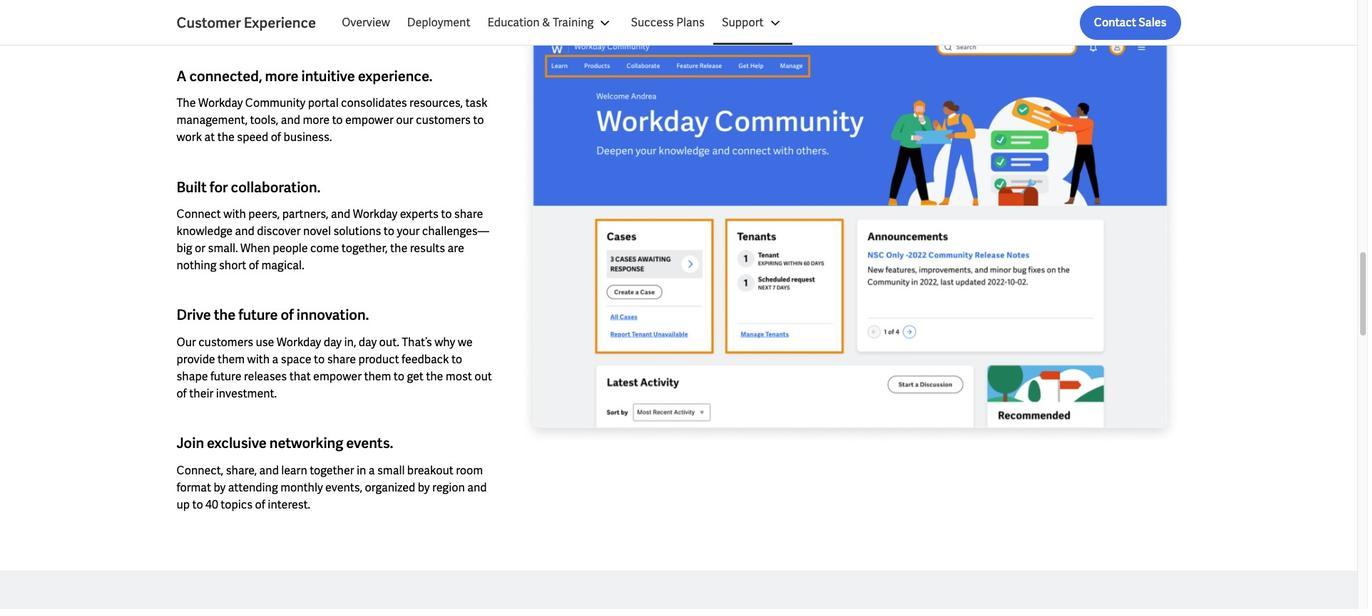 Task type: locate. For each thing, give the bounding box(es) containing it.
most
[[446, 369, 472, 384]]

intuitive
[[301, 67, 355, 85]]

share down in, on the left
[[327, 352, 356, 367]]

work
[[177, 130, 202, 145]]

experts
[[400, 207, 439, 222]]

1 horizontal spatial workday
[[277, 335, 321, 350]]

future up the use
[[238, 306, 278, 325]]

future
[[238, 306, 278, 325], [210, 369, 242, 384]]

training
[[553, 15, 594, 30]]

0 vertical spatial a
[[272, 352, 278, 367]]

0 horizontal spatial share
[[327, 352, 356, 367]]

we
[[458, 335, 473, 350]]

0 horizontal spatial day
[[324, 335, 342, 350]]

the right at
[[217, 130, 235, 145]]

1 vertical spatial them
[[364, 369, 391, 384]]

by
[[214, 481, 226, 496], [418, 481, 430, 496]]

1 horizontal spatial with
[[247, 352, 270, 367]]

by down breakout
[[418, 481, 430, 496]]

0 vertical spatial more
[[265, 67, 299, 85]]

0 vertical spatial workday
[[198, 96, 243, 111]]

the inside our customers use workday day in, day out. that's why we provide them with a space to share product feedback to shape future releases that empower them to get the most out of their investment.
[[426, 369, 443, 384]]

room
[[456, 464, 483, 478]]

built for collaboration.
[[177, 178, 321, 197]]

empower
[[345, 113, 394, 128], [313, 369, 362, 384]]

customers down the resources,
[[416, 113, 471, 128]]

2 horizontal spatial workday
[[353, 207, 398, 222]]

knowledge
[[177, 224, 233, 239]]

and down community portal
[[281, 113, 300, 128]]

1 horizontal spatial by
[[418, 481, 430, 496]]

with inside connect with peers, partners, and workday experts to share knowledge and discover novel solutions to your challenges— big or small. when people come together, the results are nothing short of magical.
[[223, 207, 246, 222]]

and
[[281, 113, 300, 128], [331, 207, 350, 222], [235, 224, 255, 239], [259, 464, 279, 478], [467, 481, 487, 496]]

or
[[195, 241, 206, 256]]

1 horizontal spatial day
[[359, 335, 377, 350]]

workday up solutions
[[353, 207, 398, 222]]

future inside our customers use workday day in, day out. that's why we provide them with a space to share product feedback to shape future releases that empower them to get the most out of their investment.
[[210, 369, 242, 384]]

our
[[177, 335, 196, 350]]

of left their
[[177, 387, 187, 402]]

day right in, on the left
[[359, 335, 377, 350]]

share up challenges—
[[454, 207, 483, 222]]

space
[[281, 352, 311, 367]]

format
[[177, 481, 211, 496]]

1 vertical spatial a
[[369, 464, 375, 478]]

share,
[[226, 464, 257, 478]]

1 horizontal spatial share
[[454, 207, 483, 222]]

of down the when
[[249, 258, 259, 273]]

experience.
[[358, 67, 433, 85]]

0 vertical spatial empower
[[345, 113, 394, 128]]

results
[[410, 241, 445, 256]]

1 vertical spatial customers
[[198, 335, 253, 350]]

product
[[358, 352, 399, 367]]

future up "investment."
[[210, 369, 242, 384]]

at
[[204, 130, 215, 145]]

customers
[[416, 113, 471, 128], [198, 335, 253, 350]]

share inside our customers use workday day in, day out. that's why we provide them with a space to share product feedback to shape future releases that empower them to get the most out of their investment.
[[327, 352, 356, 367]]

of inside our customers use workday day in, day out. that's why we provide them with a space to share product feedback to shape future releases that empower them to get the most out of their investment.
[[177, 387, 187, 402]]

more
[[265, 67, 299, 85], [303, 113, 330, 128]]

workday up space
[[277, 335, 321, 350]]

list
[[333, 6, 1181, 40]]

by up 40
[[214, 481, 226, 496]]

exclusive
[[207, 435, 267, 453]]

deployment link
[[399, 6, 479, 40]]

1 horizontal spatial a
[[369, 464, 375, 478]]

1 vertical spatial with
[[247, 352, 270, 367]]

to up business.
[[332, 113, 343, 128]]

with
[[223, 207, 246, 222], [247, 352, 270, 367]]

partners,
[[282, 207, 329, 222]]

day left in, on the left
[[324, 335, 342, 350]]

the inside the workday community portal consolidates resources, task management, tools, and more to empower our customers to work at the speed of business.
[[217, 130, 235, 145]]

provide
[[177, 352, 215, 367]]

empower inside our customers use workday day in, day out. that's why we provide them with a space to share product feedback to shape future releases that empower them to get the most out of their investment.
[[313, 369, 362, 384]]

to up challenges—
[[441, 207, 452, 222]]

1 vertical spatial future
[[210, 369, 242, 384]]

empower down consolidates
[[345, 113, 394, 128]]

them
[[218, 352, 245, 367], [364, 369, 391, 384]]

of down attending
[[255, 498, 265, 513]]

the down your
[[390, 241, 408, 256]]

a connected, more intuitive experience.
[[177, 67, 433, 85]]

to right space
[[314, 352, 325, 367]]

to
[[332, 113, 343, 128], [473, 113, 484, 128], [441, 207, 452, 222], [384, 224, 394, 239], [314, 352, 325, 367], [452, 352, 462, 367], [394, 369, 404, 384], [192, 498, 203, 513]]

menu containing overview
[[333, 6, 792, 40]]

with inside our customers use workday day in, day out. that's why we provide them with a space to share product feedback to shape future releases that empower them to get the most out of their investment.
[[247, 352, 270, 367]]

0 horizontal spatial workday
[[198, 96, 243, 111]]

the right drive
[[214, 306, 236, 325]]

customers up provide
[[198, 335, 253, 350]]

1 vertical spatial more
[[303, 113, 330, 128]]

empower down in, on the left
[[313, 369, 362, 384]]

a inside our customers use workday day in, day out. that's why we provide them with a space to share product feedback to shape future releases that empower them to get the most out of their investment.
[[272, 352, 278, 367]]

short
[[219, 258, 246, 273]]

'' image
[[519, 21, 1181, 446]]

more up business.
[[303, 113, 330, 128]]

0 vertical spatial customers
[[416, 113, 471, 128]]

task
[[465, 96, 488, 111]]

and inside the workday community portal consolidates resources, task management, tools, and more to empower our customers to work at the speed of business.
[[281, 113, 300, 128]]

customers inside our customers use workday day in, day out. that's why we provide them with a space to share product feedback to shape future releases that empower them to get the most out of their investment.
[[198, 335, 253, 350]]

1 vertical spatial share
[[327, 352, 356, 367]]

contact
[[1094, 15, 1136, 30]]

0 horizontal spatial a
[[272, 352, 278, 367]]

0 horizontal spatial customers
[[198, 335, 253, 350]]

small.
[[208, 241, 238, 256]]

community portal
[[245, 96, 339, 111]]

a right in
[[369, 464, 375, 478]]

our customers use workday day in, day out. that's why we provide them with a space to share product feedback to shape future releases that empower them to get the most out of their investment.
[[177, 335, 492, 402]]

2 vertical spatial workday
[[277, 335, 321, 350]]

use
[[256, 335, 274, 350]]

overview link
[[333, 6, 399, 40]]

in,
[[344, 335, 356, 350]]

peers,
[[248, 207, 280, 222]]

1 vertical spatial empower
[[313, 369, 362, 384]]

1 horizontal spatial customers
[[416, 113, 471, 128]]

come
[[310, 241, 339, 256]]

2 by from the left
[[418, 481, 430, 496]]

and up attending
[[259, 464, 279, 478]]

1 horizontal spatial them
[[364, 369, 391, 384]]

overview
[[342, 15, 390, 30]]

them right provide
[[218, 352, 245, 367]]

1 vertical spatial workday
[[353, 207, 398, 222]]

0 horizontal spatial with
[[223, 207, 246, 222]]

workday up management,
[[198, 96, 243, 111]]

monthly
[[280, 481, 323, 496]]

0 vertical spatial with
[[223, 207, 246, 222]]

menu
[[333, 6, 792, 40]]

together
[[310, 464, 354, 478]]

share
[[454, 207, 483, 222], [327, 352, 356, 367]]

big
[[177, 241, 192, 256]]

in
[[357, 464, 366, 478]]

to up most
[[452, 352, 462, 367]]

0 horizontal spatial more
[[265, 67, 299, 85]]

more up community portal
[[265, 67, 299, 85]]

to left 40
[[192, 498, 203, 513]]

a up releases
[[272, 352, 278, 367]]

out
[[474, 369, 492, 384]]

people
[[273, 241, 308, 256]]

topics
[[221, 498, 253, 513]]

why
[[435, 335, 455, 350]]

education & training button
[[479, 6, 622, 40]]

together,
[[342, 241, 388, 256]]

customer
[[177, 14, 241, 32]]

when
[[240, 241, 270, 256]]

education
[[488, 15, 540, 30]]

success plans link
[[622, 6, 713, 40]]

0 vertical spatial share
[[454, 207, 483, 222]]

1 horizontal spatial more
[[303, 113, 330, 128]]

customer experience
[[177, 14, 316, 32]]

magical.
[[261, 258, 304, 273]]

empower inside the workday community portal consolidates resources, task management, tools, and more to empower our customers to work at the speed of business.
[[345, 113, 394, 128]]

breakout
[[407, 464, 454, 478]]

0 horizontal spatial by
[[214, 481, 226, 496]]

of down tools,
[[271, 130, 281, 145]]

built
[[177, 178, 207, 197]]

the right 'get'
[[426, 369, 443, 384]]

them down product
[[364, 369, 391, 384]]

events.
[[346, 435, 393, 453]]

nothing
[[177, 258, 217, 273]]

with down the use
[[247, 352, 270, 367]]

2 day from the left
[[359, 335, 377, 350]]

0 horizontal spatial them
[[218, 352, 245, 367]]

with left "peers,"
[[223, 207, 246, 222]]

connected,
[[189, 67, 262, 85]]



Task type: describe. For each thing, give the bounding box(es) containing it.
education & training
[[488, 15, 594, 30]]

discover
[[257, 224, 301, 239]]

resources,
[[410, 96, 463, 111]]

consolidates
[[341, 96, 407, 111]]

novel
[[303, 224, 331, 239]]

connect,
[[177, 464, 224, 478]]

the workday community portal consolidates resources, task management, tools, and more to empower our customers to work at the speed of business.
[[177, 96, 488, 145]]

interest.
[[268, 498, 310, 513]]

1 by from the left
[[214, 481, 226, 496]]

of up space
[[281, 306, 294, 325]]

1 day from the left
[[324, 335, 342, 350]]

management,
[[177, 113, 248, 128]]

tools,
[[250, 113, 278, 128]]

workday inside the workday community portal consolidates resources, task management, tools, and more to empower our customers to work at the speed of business.
[[198, 96, 243, 111]]

join exclusive networking events.
[[177, 435, 393, 453]]

connect
[[177, 207, 221, 222]]

the
[[177, 96, 196, 111]]

support button
[[713, 6, 792, 40]]

and up solutions
[[331, 207, 350, 222]]

experience
[[244, 14, 316, 32]]

drive
[[177, 306, 211, 325]]

a
[[177, 67, 186, 85]]

attending
[[228, 481, 278, 496]]

learn
[[281, 464, 307, 478]]

connect with peers, partners, and workday experts to share knowledge and discover novel solutions to your challenges— big or small. when people come together, the results are nothing short of magical.
[[177, 207, 489, 273]]

sales
[[1139, 15, 1167, 30]]

out.
[[379, 335, 399, 350]]

our
[[396, 113, 413, 128]]

more inside the workday community portal consolidates resources, task management, tools, and more to empower our customers to work at the speed of business.
[[303, 113, 330, 128]]

contact sales
[[1094, 15, 1167, 30]]

success
[[631, 15, 674, 30]]

share inside connect with peers, partners, and workday experts to share knowledge and discover novel solutions to your challenges— big or small. when people come together, the results are nothing short of magical.
[[454, 207, 483, 222]]

a inside 'connect, share, and learn together in a small breakout room format by attending monthly events, organized by region and up to 40 topics of interest.'
[[369, 464, 375, 478]]

organized
[[365, 481, 415, 496]]

workday inside connect with peers, partners, and workday experts to share knowledge and discover novel solutions to your challenges— big or small. when people come together, the results are nothing short of magical.
[[353, 207, 398, 222]]

and up the when
[[235, 224, 255, 239]]

your
[[397, 224, 420, 239]]

deployment
[[407, 15, 470, 30]]

are
[[448, 241, 464, 256]]

investment.
[[216, 387, 277, 402]]

of inside the workday community portal consolidates resources, task management, tools, and more to empower our customers to work at the speed of business.
[[271, 130, 281, 145]]

for
[[210, 178, 228, 197]]

to left your
[[384, 224, 394, 239]]

shape
[[177, 369, 208, 384]]

drive the future of innovation.
[[177, 306, 369, 325]]

releases
[[244, 369, 287, 384]]

workday inside our customers use workday day in, day out. that's why we provide them with a space to share product feedback to shape future releases that empower them to get the most out of their investment.
[[277, 335, 321, 350]]

success plans
[[631, 15, 705, 30]]

plans
[[676, 15, 705, 30]]

to down task
[[473, 113, 484, 128]]

list containing overview
[[333, 6, 1181, 40]]

to inside 'connect, share, and learn together in a small breakout room format by attending monthly events, organized by region and up to 40 topics of interest.'
[[192, 498, 203, 513]]

their
[[189, 387, 214, 402]]

0 vertical spatial future
[[238, 306, 278, 325]]

0 vertical spatial them
[[218, 352, 245, 367]]

innovation.
[[297, 306, 369, 325]]

of inside connect with peers, partners, and workday experts to share knowledge and discover novel solutions to your challenges— big or small. when people come together, the results are nothing short of magical.
[[249, 258, 259, 273]]

that
[[289, 369, 311, 384]]

of inside 'connect, share, and learn together in a small breakout room format by attending monthly events, organized by region and up to 40 topics of interest.'
[[255, 498, 265, 513]]

collaboration.
[[231, 178, 321, 197]]

join
[[177, 435, 204, 453]]

support
[[722, 15, 764, 30]]

customer experience link
[[177, 13, 333, 33]]

connect, share, and learn together in a small breakout room format by attending monthly events, organized by region and up to 40 topics of interest.
[[177, 464, 487, 513]]

events,
[[325, 481, 363, 496]]

40
[[206, 498, 218, 513]]

and down room
[[467, 481, 487, 496]]

&
[[542, 15, 550, 30]]

speed
[[237, 130, 268, 145]]

business.
[[284, 130, 332, 145]]

the inside connect with peers, partners, and workday experts to share knowledge and discover novel solutions to your challenges— big or small. when people come together, the results are nothing short of magical.
[[390, 241, 408, 256]]

region
[[432, 481, 465, 496]]

feedback
[[402, 352, 449, 367]]

solutions
[[333, 224, 381, 239]]

to left 'get'
[[394, 369, 404, 384]]

get
[[407, 369, 424, 384]]

challenges—
[[422, 224, 489, 239]]

contact sales link
[[1080, 6, 1181, 40]]

customers inside the workday community portal consolidates resources, task management, tools, and more to empower our customers to work at the speed of business.
[[416, 113, 471, 128]]

networking
[[270, 435, 343, 453]]

small
[[377, 464, 405, 478]]



Task type: vqa. For each thing, say whether or not it's contained in the screenshot.
Watch
no



